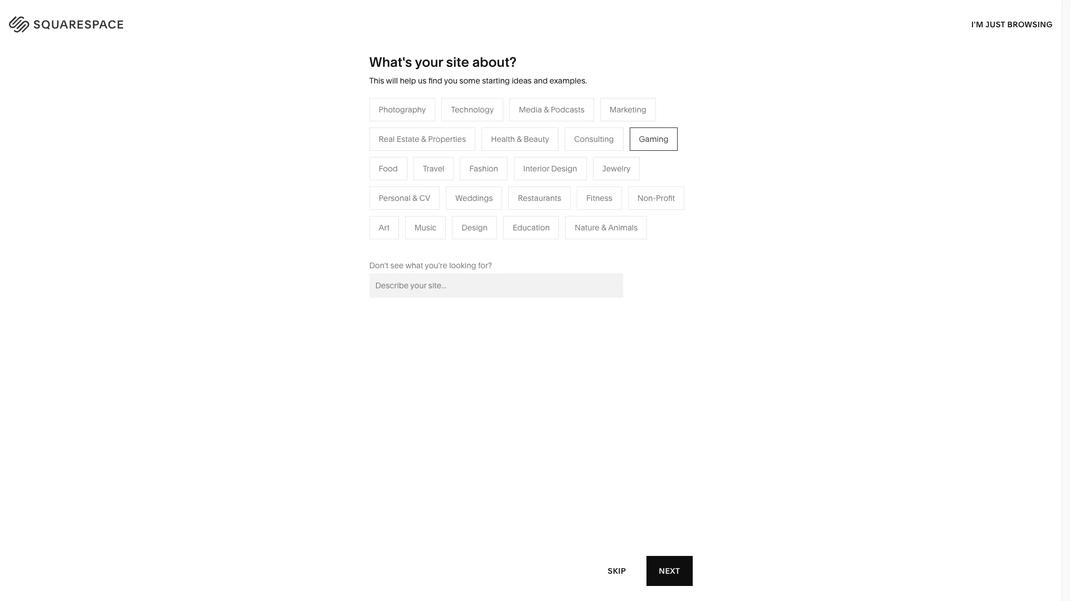 Task type: describe. For each thing, give the bounding box(es) containing it.
Fashion radio
[[460, 157, 508, 180]]

weddings inside option
[[455, 193, 493, 203]]

design inside radio
[[462, 223, 488, 233]]

1 vertical spatial media & podcasts
[[403, 188, 469, 198]]

community & non-profits
[[286, 205, 379, 215]]

us
[[418, 76, 427, 86]]

Photography radio
[[369, 98, 435, 121]]

Don't see what you're looking for? field
[[369, 274, 623, 298]]

cv
[[419, 193, 430, 203]]

0 horizontal spatial nature
[[521, 172, 546, 182]]

i'm just browsing
[[971, 19, 1053, 29]]

this
[[369, 76, 384, 86]]

examples.
[[550, 76, 587, 86]]

fashion
[[469, 164, 498, 174]]

squarespace logo image
[[22, 13, 146, 31]]

browsing
[[1007, 19, 1053, 29]]

next button
[[647, 557, 692, 587]]

media & podcasts inside media & podcasts "option"
[[519, 105, 584, 115]]

site
[[446, 54, 469, 70]]

health
[[491, 134, 515, 144]]

consulting
[[574, 134, 614, 144]]

properties inside option
[[428, 134, 466, 144]]

interior design
[[523, 164, 577, 174]]

home & decor
[[521, 155, 575, 165]]

1 vertical spatial weddings
[[403, 222, 441, 232]]

help
[[400, 76, 416, 86]]

Restaurants radio
[[508, 187, 571, 210]]

1 horizontal spatial estate
[[421, 238, 444, 248]]

travel down the "real estate & properties" option
[[403, 155, 425, 165]]

jewelry
[[602, 164, 631, 174]]

Jewelry radio
[[593, 157, 640, 180]]

home & decor link
[[521, 155, 586, 165]]

don't
[[369, 261, 388, 271]]

technology
[[451, 105, 494, 115]]

home
[[521, 155, 543, 165]]

personal
[[379, 193, 411, 203]]

skip button
[[596, 556, 638, 587]]

Nature & Animals radio
[[565, 216, 647, 240]]

nature & animals link
[[521, 172, 595, 182]]

travel link
[[403, 155, 436, 165]]

fitness inside radio
[[586, 193, 612, 203]]

Consulting radio
[[565, 128, 623, 151]]

real estate & properties link
[[403, 238, 502, 248]]

Technology radio
[[441, 98, 503, 121]]

for?
[[478, 261, 492, 271]]

events link
[[403, 205, 439, 215]]

non-profit
[[637, 193, 675, 203]]

squarespace logo link
[[22, 13, 227, 31]]

non- inside "non-profit" radio
[[637, 193, 656, 203]]

i'm just browsing link
[[971, 9, 1053, 40]]

Fitness radio
[[577, 187, 622, 210]]

what
[[405, 261, 423, 271]]

Gaming radio
[[630, 128, 678, 151]]

education
[[513, 223, 550, 233]]

& inside radio
[[517, 134, 522, 144]]

1 vertical spatial real
[[403, 238, 419, 248]]

community & non-profits link
[[286, 205, 390, 215]]

media & podcasts link
[[403, 188, 480, 198]]

restaurants inside restaurants option
[[518, 193, 561, 203]]

ideas
[[512, 76, 532, 86]]

food
[[379, 164, 398, 174]]

restaurants link
[[403, 172, 458, 182]]

Interior Design radio
[[514, 157, 587, 180]]

Non-Profit radio
[[628, 187, 684, 210]]

Personal & CV radio
[[369, 187, 440, 210]]

starting
[[482, 76, 510, 86]]

1 vertical spatial non-
[[337, 205, 356, 215]]

events
[[403, 205, 428, 215]]

art
[[379, 223, 389, 233]]

marketing
[[610, 105, 646, 115]]

beauty
[[524, 134, 549, 144]]

nature inside "radio"
[[575, 223, 600, 233]]



Task type: locate. For each thing, give the bounding box(es) containing it.
your
[[415, 54, 443, 70]]

some
[[459, 76, 480, 86]]

podcasts down examples.
[[551, 105, 584, 115]]

1 horizontal spatial fitness
[[586, 193, 612, 203]]

photography
[[379, 105, 426, 115]]

media up events
[[403, 188, 426, 198]]

profits
[[356, 205, 379, 215]]

animals down decor
[[554, 172, 584, 182]]

log             in
[[1019, 17, 1048, 28]]

gaming
[[639, 134, 668, 144]]

estate inside option
[[397, 134, 419, 144]]

restaurants down nature & animals link
[[518, 193, 561, 203]]

& inside "option"
[[544, 105, 549, 115]]

what's your site about? this will help us find you some starting ideas and examples.
[[369, 54, 587, 86]]

Health & Beauty radio
[[482, 128, 559, 151]]

health & beauty
[[491, 134, 549, 144]]

Art radio
[[369, 216, 399, 240]]

nature down home
[[521, 172, 546, 182]]

Design radio
[[452, 216, 497, 240]]

0 horizontal spatial fitness
[[521, 188, 547, 198]]

1 horizontal spatial real
[[403, 238, 419, 248]]

design inside radio
[[551, 164, 577, 174]]

real up food
[[379, 134, 395, 144]]

weddings
[[455, 193, 493, 203], [403, 222, 441, 232]]

0 vertical spatial real
[[379, 134, 395, 144]]

1 vertical spatial media
[[403, 188, 426, 198]]

0 vertical spatial non-
[[637, 193, 656, 203]]

skip
[[608, 567, 626, 577]]

1 vertical spatial restaurants
[[518, 193, 561, 203]]

fitness
[[521, 188, 547, 198], [586, 193, 612, 203]]

travel up media & podcasts link
[[423, 164, 444, 174]]

nature & animals inside "radio"
[[575, 223, 638, 233]]

media inside "option"
[[519, 105, 542, 115]]

Travel radio
[[413, 157, 454, 180]]

properties
[[428, 134, 466, 144], [453, 238, 491, 248]]

&
[[544, 105, 549, 115], [421, 134, 426, 144], [517, 134, 522, 144], [545, 155, 550, 165], [548, 172, 553, 182], [428, 188, 433, 198], [412, 193, 417, 203], [330, 205, 335, 215], [601, 223, 606, 233], [446, 238, 451, 248]]

nature & animals
[[521, 172, 584, 182], [575, 223, 638, 233]]

degraw image
[[381, 381, 681, 602]]

what's
[[369, 54, 412, 70]]

1 horizontal spatial design
[[551, 164, 577, 174]]

decor
[[552, 155, 575, 165]]

1 horizontal spatial restaurants
[[518, 193, 561, 203]]

nature
[[521, 172, 546, 182], [575, 223, 600, 233]]

0 vertical spatial estate
[[397, 134, 419, 144]]

animals inside "radio"
[[608, 223, 638, 233]]

will
[[386, 76, 398, 86]]

0 vertical spatial weddings
[[455, 193, 493, 203]]

podcasts inside media & podcasts "option"
[[551, 105, 584, 115]]

log
[[1019, 17, 1037, 28]]

0 horizontal spatial restaurants
[[403, 172, 447, 182]]

log             in link
[[1019, 17, 1048, 28]]

0 vertical spatial media
[[519, 105, 542, 115]]

real estate & properties
[[379, 134, 466, 144], [403, 238, 491, 248]]

0 horizontal spatial estate
[[397, 134, 419, 144]]

profit
[[656, 193, 675, 203]]

design
[[551, 164, 577, 174], [462, 223, 488, 233]]

real inside option
[[379, 134, 395, 144]]

non- down jewelry radio on the top right of page
[[637, 193, 656, 203]]

and
[[534, 76, 548, 86]]

1 horizontal spatial non-
[[637, 193, 656, 203]]

real
[[379, 134, 395, 144], [403, 238, 419, 248]]

estate up travel link
[[397, 134, 419, 144]]

Weddings radio
[[446, 187, 502, 210]]

Music radio
[[405, 216, 446, 240]]

1 vertical spatial animals
[[608, 223, 638, 233]]

non-
[[637, 193, 656, 203], [337, 205, 356, 215]]

real estate & properties up travel link
[[379, 134, 466, 144]]

0 horizontal spatial design
[[462, 223, 488, 233]]

1 vertical spatial estate
[[421, 238, 444, 248]]

Real Estate & Properties radio
[[369, 128, 475, 151]]

see
[[390, 261, 404, 271]]

0 horizontal spatial media & podcasts
[[403, 188, 469, 198]]

looking
[[449, 261, 476, 271]]

fitness up the nature & animals "radio"
[[586, 193, 612, 203]]

1 horizontal spatial podcasts
[[551, 105, 584, 115]]

0 horizontal spatial podcasts
[[435, 188, 469, 198]]

0 horizontal spatial weddings
[[403, 222, 441, 232]]

travel inside radio
[[423, 164, 444, 174]]

non- right community
[[337, 205, 356, 215]]

restaurants
[[403, 172, 447, 182], [518, 193, 561, 203]]

1 horizontal spatial media & podcasts
[[519, 105, 584, 115]]

estate
[[397, 134, 419, 144], [421, 238, 444, 248]]

media
[[519, 105, 542, 115], [403, 188, 426, 198]]

0 vertical spatial restaurants
[[403, 172, 447, 182]]

music
[[415, 223, 437, 233]]

don't see what you're looking for?
[[369, 261, 492, 271]]

real estate & properties inside option
[[379, 134, 466, 144]]

community
[[286, 205, 329, 215]]

degraw element
[[381, 381, 681, 602]]

animals down fitness radio
[[608, 223, 638, 233]]

personal & cv
[[379, 193, 430, 203]]

0 vertical spatial nature
[[521, 172, 546, 182]]

you're
[[425, 261, 447, 271]]

in
[[1039, 17, 1048, 28]]

restaurants down travel link
[[403, 172, 447, 182]]

media & podcasts down the restaurants link
[[403, 188, 469, 198]]

about?
[[472, 54, 516, 70]]

travel
[[403, 155, 425, 165], [423, 164, 444, 174]]

media up beauty
[[519, 105, 542, 115]]

0 vertical spatial podcasts
[[551, 105, 584, 115]]

properties up travel radio
[[428, 134, 466, 144]]

1 vertical spatial real estate & properties
[[403, 238, 491, 248]]

weddings link
[[403, 222, 452, 232]]

interior
[[523, 164, 549, 174]]

weddings up design radio
[[455, 193, 493, 203]]

1 vertical spatial properties
[[453, 238, 491, 248]]

0 horizontal spatial animals
[[554, 172, 584, 182]]

1 horizontal spatial media
[[519, 105, 542, 115]]

media & podcasts
[[519, 105, 584, 115], [403, 188, 469, 198]]

real down music
[[403, 238, 419, 248]]

podcasts
[[551, 105, 584, 115], [435, 188, 469, 198]]

next
[[659, 567, 680, 577]]

nature down fitness radio
[[575, 223, 600, 233]]

i'm
[[971, 19, 984, 29]]

1 horizontal spatial weddings
[[455, 193, 493, 203]]

1 horizontal spatial nature
[[575, 223, 600, 233]]

weddings down events link
[[403, 222, 441, 232]]

Education radio
[[503, 216, 559, 240]]

1 vertical spatial podcasts
[[435, 188, 469, 198]]

& inside "radio"
[[601, 223, 606, 233]]

0 horizontal spatial non-
[[337, 205, 356, 215]]

1 vertical spatial nature & animals
[[575, 223, 638, 233]]

you
[[444, 76, 458, 86]]

0 vertical spatial animals
[[554, 172, 584, 182]]

Media & Podcasts radio
[[509, 98, 594, 121]]

1 vertical spatial design
[[462, 223, 488, 233]]

media & podcasts down and
[[519, 105, 584, 115]]

0 vertical spatial nature & animals
[[521, 172, 584, 182]]

estate down music
[[421, 238, 444, 248]]

find
[[428, 76, 442, 86]]

Food radio
[[369, 157, 407, 180]]

just
[[985, 19, 1005, 29]]

nature & animals down "home & decor" link in the top of the page
[[521, 172, 584, 182]]

1 vertical spatial nature
[[575, 223, 600, 233]]

animals
[[554, 172, 584, 182], [608, 223, 638, 233]]

0 horizontal spatial media
[[403, 188, 426, 198]]

real estate & properties up you're
[[403, 238, 491, 248]]

podcasts down the restaurants link
[[435, 188, 469, 198]]

0 vertical spatial real estate & properties
[[379, 134, 466, 144]]

0 vertical spatial media & podcasts
[[519, 105, 584, 115]]

1 horizontal spatial animals
[[608, 223, 638, 233]]

nature & animals down fitness radio
[[575, 223, 638, 233]]

0 vertical spatial design
[[551, 164, 577, 174]]

properties up looking
[[453, 238, 491, 248]]

fitness link
[[521, 188, 558, 198]]

fitness down interior at top
[[521, 188, 547, 198]]

0 vertical spatial properties
[[428, 134, 466, 144]]

0 horizontal spatial real
[[379, 134, 395, 144]]

Marketing radio
[[600, 98, 656, 121]]



Task type: vqa. For each thing, say whether or not it's contained in the screenshot.
Log
yes



